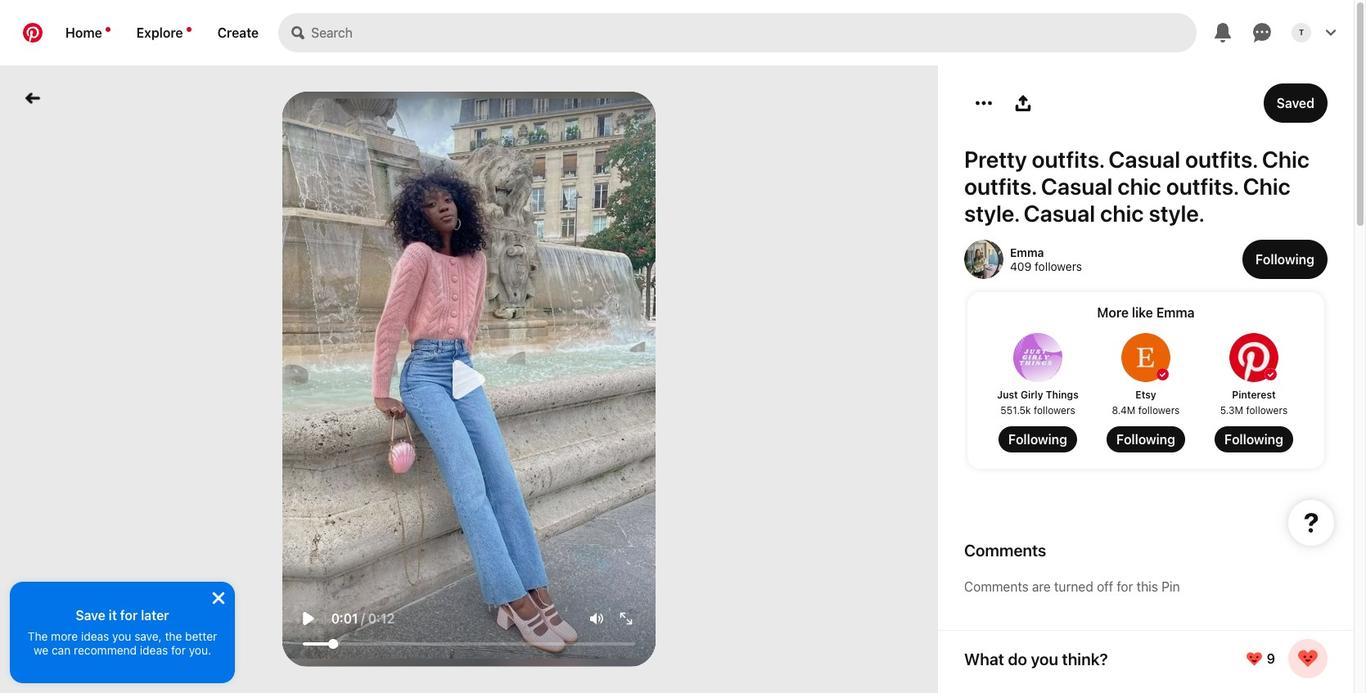 Task type: describe. For each thing, give the bounding box(es) containing it.
create
[[217, 25, 259, 40]]

comments for comments
[[964, 541, 1046, 560]]

followers for emma 409 followers
[[1035, 259, 1082, 273]]

emma link
[[1010, 246, 1044, 259]]

we
[[34, 643, 48, 657]]

5.3m
[[1220, 404, 1243, 417]]

0 horizontal spatial ideas
[[81, 629, 109, 643]]

etsy
[[1136, 389, 1156, 401]]

pretty outfits. casual outfits. chic outfits. casual chic outfits. chic style. casual chic style.
[[964, 146, 1310, 227]]

just girly things image
[[1013, 333, 1063, 382]]

save
[[76, 608, 105, 623]]

1 horizontal spatial ideas
[[140, 643, 168, 657]]

just girly things 551.5k followers
[[997, 389, 1079, 417]]

pinterest image
[[1229, 333, 1279, 382]]

1 style. from the left
[[964, 200, 1019, 227]]

create link
[[204, 13, 272, 52]]

following for pinterest 5.3m followers
[[1225, 432, 1284, 447]]

video scrubber progress bar progress bar
[[302, 639, 636, 649]]

more
[[1097, 305, 1129, 320]]

etsy image
[[1121, 333, 1171, 382]]

recommend
[[74, 643, 137, 657]]

pinterest 5.3m followers
[[1220, 389, 1288, 417]]

more
[[51, 629, 78, 643]]

9
[[1267, 652, 1275, 666]]

following button for just girly things 551.5k followers
[[999, 426, 1077, 453]]

girly
[[1021, 389, 1043, 401]]

emma 409 followers
[[1010, 246, 1082, 273]]

the
[[28, 629, 48, 643]]

comments button
[[964, 541, 1328, 560]]

mute image
[[591, 612, 604, 625]]

following for just girly things 551.5k followers
[[1008, 432, 1067, 447]]

better
[[185, 629, 217, 643]]

0:12
[[368, 611, 395, 626]]

you.
[[189, 643, 211, 657]]

emma avatar link image
[[964, 240, 1004, 279]]

2 horizontal spatial for
[[1117, 580, 1133, 594]]

it
[[109, 608, 117, 623]]

what do you think?
[[964, 650, 1108, 668]]

just
[[997, 389, 1018, 401]]

comments for comments are turned off for this pin
[[964, 580, 1029, 594]]

following for etsy 8.4m followers
[[1117, 432, 1176, 447]]

followers inside just girly things 551.5k followers
[[1034, 404, 1075, 417]]

maximize image
[[620, 612, 633, 625]]

home
[[65, 25, 102, 40]]



Task type: locate. For each thing, give the bounding box(es) containing it.
pretty
[[964, 146, 1027, 173]]

notifications image inside 'home' link
[[105, 27, 110, 32]]

style.
[[964, 200, 1019, 227], [1149, 200, 1205, 227]]

1 horizontal spatial you
[[1031, 650, 1058, 668]]

pin
[[1162, 580, 1180, 594]]

play image
[[302, 612, 315, 625]]

later
[[141, 608, 169, 623]]

ideas down save
[[81, 629, 109, 643]]

save,
[[134, 629, 162, 643]]

0 vertical spatial for
[[1117, 580, 1133, 594]]

this
[[1137, 580, 1158, 594]]

/
[[361, 611, 365, 626]]

1 vertical spatial you
[[1031, 650, 1058, 668]]

0 horizontal spatial for
[[120, 608, 138, 623]]

for right off
[[1117, 580, 1133, 594]]

chic
[[1118, 173, 1161, 200], [1100, 200, 1144, 227]]

551.5k
[[1001, 404, 1031, 417]]

home link
[[52, 13, 123, 52]]

notifications image right 'explore'
[[186, 27, 191, 32]]

can
[[52, 643, 71, 657]]

followers down things
[[1034, 404, 1075, 417]]

notifications image inside explore link
[[186, 27, 191, 32]]

2 notifications image from the left
[[186, 27, 191, 32]]

off
[[1097, 580, 1113, 594]]

0:01
[[331, 611, 358, 626]]

what
[[964, 650, 1004, 668]]

followers right 409
[[1035, 259, 1082, 273]]

the
[[165, 629, 182, 643]]

comments left are
[[964, 580, 1029, 594]]

ideas
[[81, 629, 109, 643], [140, 643, 168, 657]]

0 horizontal spatial emma
[[1010, 246, 1044, 259]]

you
[[112, 629, 131, 643], [1031, 650, 1058, 668]]

comments are turned off for this pin
[[964, 580, 1180, 594]]

etsy 8.4m followers
[[1112, 389, 1180, 417]]

0 horizontal spatial notifications image
[[105, 27, 110, 32]]

0 vertical spatial emma
[[1010, 246, 1044, 259]]

1 horizontal spatial style.
[[1149, 200, 1205, 227]]

followers down 'etsy'
[[1138, 404, 1180, 417]]

0:01 / 0:12
[[331, 611, 395, 626]]

1 horizontal spatial notifications image
[[186, 27, 191, 32]]

notifications image
[[105, 27, 110, 32], [186, 27, 191, 32]]

0 horizontal spatial you
[[112, 629, 131, 643]]

ideas down later
[[140, 643, 168, 657]]

saved
[[1277, 96, 1315, 111]]

1 vertical spatial for
[[120, 608, 138, 623]]

for left you.
[[171, 643, 186, 657]]

chic
[[1262, 146, 1310, 173], [1243, 173, 1291, 200]]

0 vertical spatial you
[[112, 629, 131, 643]]

comments up are
[[964, 541, 1046, 560]]

0 vertical spatial comments
[[964, 541, 1046, 560]]

notifications image for home
[[105, 27, 110, 32]]

following button for etsy 8.4m followers
[[1107, 426, 1185, 453]]

409
[[1010, 259, 1032, 273]]

emma
[[1010, 246, 1044, 259], [1156, 305, 1195, 320]]

following
[[1256, 252, 1315, 267], [1008, 432, 1067, 447], [1117, 432, 1176, 447], [1225, 432, 1284, 447]]

comments
[[964, 541, 1046, 560], [964, 580, 1029, 594]]

0 horizontal spatial style.
[[964, 200, 1019, 227]]

for
[[1117, 580, 1133, 594], [120, 608, 138, 623], [171, 643, 186, 657]]

you down it
[[112, 629, 131, 643]]

outfits.
[[1032, 146, 1104, 173], [1185, 146, 1257, 173], [964, 173, 1036, 200], [1166, 173, 1238, 200]]

explore link
[[123, 13, 204, 52]]

notifications image right the home
[[105, 27, 110, 32]]

you right do
[[1031, 650, 1058, 668]]

Search text field
[[311, 13, 1197, 52]]

followers
[[1035, 259, 1082, 273], [1034, 404, 1075, 417], [1138, 404, 1180, 417], [1246, 404, 1288, 417]]

1 vertical spatial comments
[[964, 580, 1029, 594]]

search icon image
[[292, 26, 305, 39]]

more like emma
[[1097, 305, 1195, 320]]

2 vertical spatial for
[[171, 643, 186, 657]]

followers inside etsy 8.4m followers
[[1138, 404, 1180, 417]]

emma inside emma 409 followers
[[1010, 246, 1044, 259]]

following button for pinterest 5.3m followers
[[1215, 426, 1293, 453]]

you inside 'save it for later the more ideas you save, the better we can recommend ideas for you.'
[[112, 629, 131, 643]]

followers for etsy 8.4m followers
[[1138, 404, 1180, 417]]

turned
[[1054, 580, 1094, 594]]

1 vertical spatial emma
[[1156, 305, 1195, 320]]

saved button
[[1264, 83, 1328, 123], [1264, 83, 1328, 123]]

are
[[1032, 580, 1051, 594]]

tara schultz image
[[1292, 23, 1311, 43]]

save it for later the more ideas you save, the better we can recommend ideas for you.
[[28, 608, 217, 657]]

like
[[1132, 305, 1153, 320]]

pinterest
[[1232, 389, 1276, 401]]

followers down pinterest
[[1246, 404, 1288, 417]]

reaction image
[[1298, 649, 1318, 669]]

emma right emma avatar link
[[1010, 246, 1044, 259]]

explore
[[137, 25, 183, 40]]

1 notifications image from the left
[[105, 27, 110, 32]]

2 comments from the top
[[964, 580, 1029, 594]]

followers for pinterest 5.3m followers
[[1246, 404, 1288, 417]]

2 style. from the left
[[1149, 200, 1205, 227]]

for right it
[[120, 608, 138, 623]]

1 comments from the top
[[964, 541, 1046, 560]]

notifications image for explore
[[186, 27, 191, 32]]

followers inside pinterest 5.3m followers
[[1246, 404, 1288, 417]]

things
[[1046, 389, 1079, 401]]

think?
[[1062, 650, 1108, 668]]

1 horizontal spatial for
[[171, 643, 186, 657]]

following button
[[1243, 240, 1328, 279], [999, 426, 1077, 453], [1107, 426, 1185, 453], [1215, 426, 1293, 453]]

casual
[[1109, 146, 1180, 173], [1041, 173, 1113, 200], [1024, 200, 1095, 227]]

1 horizontal spatial emma
[[1156, 305, 1195, 320]]

8.4m
[[1112, 404, 1136, 417]]

followers inside emma 409 followers
[[1035, 259, 1082, 273]]

emma right like
[[1156, 305, 1195, 320]]

do
[[1008, 650, 1027, 668]]



Task type: vqa. For each thing, say whether or not it's contained in the screenshot.
the leftmost aesthetic
no



